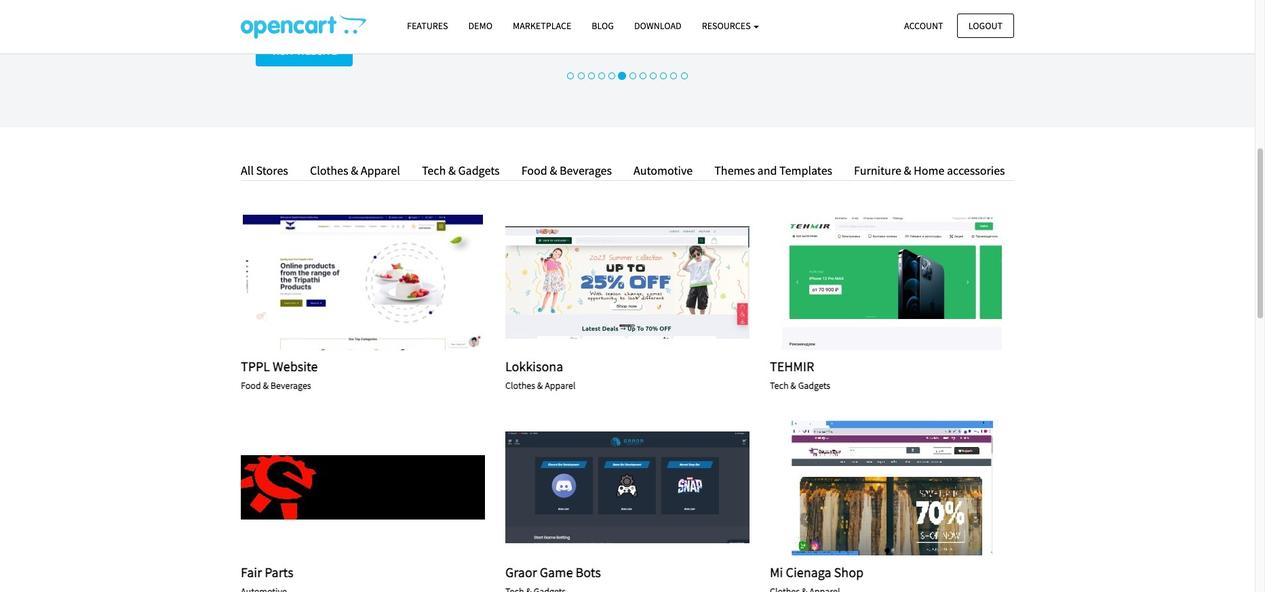 Task type: locate. For each thing, give the bounding box(es) containing it.
website down opencart - showcase image
[[296, 44, 337, 58]]

1 vertical spatial food
[[241, 380, 261, 392]]

clothes right stores
[[310, 163, 348, 178]]

& inside clothes & apparel link
[[351, 163, 358, 178]]

clothes down the lokkisona
[[505, 380, 535, 392]]

0 horizontal spatial beverages
[[271, 380, 311, 392]]

tech & gadgets link
[[412, 161, 510, 181]]

and
[[757, 163, 777, 178]]

website
[[296, 44, 337, 58], [273, 358, 318, 375]]

& inside tppl website food & beverages
[[263, 380, 269, 392]]

resources
[[702, 20, 753, 32]]

shop
[[834, 564, 864, 581]]

0 vertical spatial apparel
[[361, 163, 400, 178]]

view
[[326, 276, 351, 289], [590, 276, 615, 289], [855, 276, 880, 289], [590, 482, 615, 495], [855, 482, 880, 495]]

furniture & home accessories link
[[844, 161, 1005, 181]]

lokkisona
[[505, 358, 563, 375]]

& inside the tehmir tech & gadgets
[[791, 380, 796, 392]]

fair parts
[[241, 564, 293, 581]]

game
[[540, 564, 573, 581]]

1 vertical spatial apparel
[[545, 380, 576, 392]]

0 vertical spatial tech
[[422, 163, 446, 178]]

templates
[[780, 163, 832, 178]]

fair
[[241, 564, 262, 581]]

clothes
[[310, 163, 348, 178], [505, 380, 535, 392]]

download link
[[624, 14, 692, 38]]

mi cienaga shop
[[770, 564, 864, 581]]

mi
[[770, 564, 783, 581]]

1 horizontal spatial apparel
[[545, 380, 576, 392]]

themes
[[714, 163, 755, 178]]

1 horizontal spatial clothes
[[505, 380, 535, 392]]

1 vertical spatial website
[[273, 358, 318, 375]]

1 vertical spatial tech
[[770, 380, 789, 392]]

project
[[354, 276, 400, 289], [619, 276, 665, 289], [883, 276, 929, 289], [619, 482, 665, 495], [883, 482, 929, 495]]

tech inside the tehmir tech & gadgets
[[770, 380, 789, 392]]

website inside tppl website food & beverages
[[273, 358, 318, 375]]

view project
[[326, 276, 400, 289], [590, 276, 665, 289], [855, 276, 929, 289], [590, 482, 665, 495], [855, 482, 929, 495]]

resources link
[[692, 14, 770, 38]]

tech
[[422, 163, 446, 178], [770, 380, 789, 392]]

food inside food & beverages link
[[521, 163, 547, 178]]

project for tehmir
[[883, 276, 929, 289]]

&
[[351, 163, 358, 178], [448, 163, 456, 178], [550, 163, 557, 178], [904, 163, 911, 178], [263, 380, 269, 392], [537, 380, 543, 392], [791, 380, 796, 392]]

1 horizontal spatial gadgets
[[798, 380, 830, 392]]

1 vertical spatial clothes
[[505, 380, 535, 392]]

0 vertical spatial website
[[296, 44, 337, 58]]

view project link
[[326, 275, 400, 290], [590, 275, 665, 290], [855, 275, 929, 290], [590, 481, 665, 496], [855, 481, 929, 496]]

0 vertical spatial food
[[521, 163, 547, 178]]

demo
[[468, 20, 492, 32]]

automotive link
[[623, 161, 703, 181]]

food
[[521, 163, 547, 178], [241, 380, 261, 392]]

0 horizontal spatial food
[[241, 380, 261, 392]]

food & beverages
[[521, 163, 612, 178]]

0 vertical spatial clothes
[[310, 163, 348, 178]]

tehmir image
[[770, 215, 1014, 350]]

account
[[904, 19, 943, 32]]

gadgets inside the tehmir tech & gadgets
[[798, 380, 830, 392]]

automotive
[[634, 163, 693, 178]]

1 vertical spatial beverages
[[271, 380, 311, 392]]

visit
[[271, 44, 294, 58]]

marketplace
[[513, 20, 571, 32]]

1 horizontal spatial food
[[521, 163, 547, 178]]

food & beverages link
[[511, 161, 622, 181]]

& inside lokkisona clothes & apparel
[[537, 380, 543, 392]]

bots
[[576, 564, 601, 581]]

tehmir
[[770, 358, 814, 375]]

features
[[407, 20, 448, 32]]

beverages
[[560, 163, 612, 178], [271, 380, 311, 392]]

blog
[[592, 20, 614, 32]]

website right tppl
[[273, 358, 318, 375]]

visit website
[[271, 44, 337, 58]]

furniture
[[854, 163, 901, 178]]

0 horizontal spatial tech
[[422, 163, 446, 178]]

1 vertical spatial gadgets
[[798, 380, 830, 392]]

0 vertical spatial beverages
[[560, 163, 612, 178]]

0 vertical spatial gadgets
[[458, 163, 500, 178]]

1 horizontal spatial tech
[[770, 380, 789, 392]]

graor
[[505, 564, 537, 581]]

apparel
[[361, 163, 400, 178], [545, 380, 576, 392]]

stores
[[256, 163, 288, 178]]

lokkisona image
[[505, 215, 750, 350]]

gadgets
[[458, 163, 500, 178], [798, 380, 830, 392]]

themes and templates
[[714, 163, 832, 178]]

accessories
[[947, 163, 1005, 178]]

all stores
[[241, 163, 288, 178]]



Task type: vqa. For each thing, say whether or not it's contained in the screenshot.
Lokkisona at the left bottom
yes



Task type: describe. For each thing, give the bounding box(es) containing it.
tehmir tech & gadgets
[[770, 358, 830, 392]]

food inside tppl website food & beverages
[[241, 380, 261, 392]]

view project link for tehmir
[[855, 275, 929, 290]]

graor game bots
[[505, 564, 601, 581]]

download
[[634, 20, 682, 32]]

clothes & apparel link
[[300, 161, 410, 181]]

view project for tehmir
[[855, 276, 929, 289]]

0 horizontal spatial gadgets
[[458, 163, 500, 178]]

logout link
[[957, 13, 1014, 38]]

themes and templates link
[[704, 161, 843, 181]]

project for tppl
[[354, 276, 400, 289]]

clothes & apparel
[[310, 163, 400, 178]]

parts
[[265, 564, 293, 581]]

tech & gadgets
[[422, 163, 500, 178]]

view for lokkisona
[[590, 276, 615, 289]]

lokkisona clothes & apparel
[[505, 358, 576, 392]]

furniture & home accessories
[[854, 163, 1005, 178]]

features link
[[397, 14, 458, 38]]

apparel inside lokkisona clothes & apparel
[[545, 380, 576, 392]]

tppl website food & beverages
[[241, 358, 318, 392]]

view project link for lokkisona
[[590, 275, 665, 290]]

graor game bots image
[[505, 421, 750, 557]]

beverages inside tppl website food & beverages
[[271, 380, 311, 392]]

1 horizontal spatial beverages
[[560, 163, 612, 178]]

view for tehmir
[[855, 276, 880, 289]]

tppl
[[241, 358, 270, 375]]

blog link
[[582, 14, 624, 38]]

0 horizontal spatial apparel
[[361, 163, 400, 178]]

mi cienaga shop image
[[770, 421, 1014, 557]]

clothes inside lokkisona clothes & apparel
[[505, 380, 535, 392]]

& inside food & beverages link
[[550, 163, 557, 178]]

demo link
[[458, 14, 503, 38]]

website for tppl
[[273, 358, 318, 375]]

view project for lokkisona
[[590, 276, 665, 289]]

marketplace link
[[503, 14, 582, 38]]

opencart - showcase image
[[241, 14, 366, 39]]

all stores link
[[241, 161, 298, 181]]

website for visit
[[296, 44, 337, 58]]

0 horizontal spatial clothes
[[310, 163, 348, 178]]

cienaga
[[786, 564, 831, 581]]

logout
[[969, 19, 1003, 32]]

view project for tppl
[[326, 276, 400, 289]]

& inside furniture & home accessories link
[[904, 163, 911, 178]]

view for tppl
[[326, 276, 351, 289]]

all
[[241, 163, 254, 178]]

visit website link
[[256, 35, 353, 66]]

home
[[914, 163, 945, 178]]

account link
[[893, 13, 955, 38]]

& inside tech & gadgets link
[[448, 163, 456, 178]]

project for lokkisona
[[619, 276, 665, 289]]

fair parts image
[[241, 421, 485, 557]]

tppl website image
[[241, 215, 485, 350]]

view project link for tppl
[[326, 275, 400, 290]]



